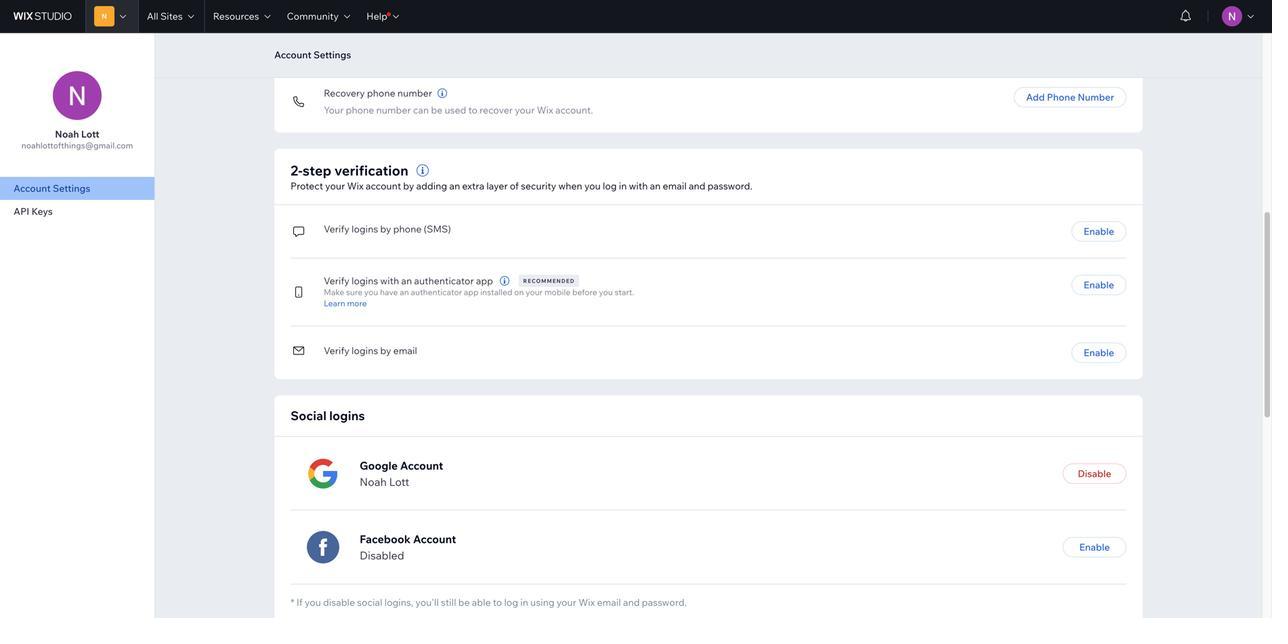 Task type: locate. For each thing, give the bounding box(es) containing it.
with
[[629, 180, 648, 192], [380, 275, 399, 287]]

authenticator up make sure you have an authenticator app installed on your mobile before you start. learn more
[[414, 275, 474, 287]]

settings up the api keys link
[[53, 182, 90, 194]]

account inside sidebar element
[[14, 182, 51, 194]]

by
[[403, 180, 414, 192], [380, 223, 391, 235], [380, 345, 391, 356]]

1 verify from the top
[[324, 223, 350, 235]]

disable button
[[1063, 463, 1127, 484]]

number up can
[[398, 87, 432, 99]]

logins for verify logins by email
[[352, 345, 378, 356]]

settings up recovery
[[314, 49, 351, 61]]

to right able
[[493, 596, 502, 608]]

1 horizontal spatial with
[[629, 180, 648, 192]]

by down account
[[380, 223, 391, 235]]

your right "on"
[[526, 287, 543, 297]]

1 vertical spatial noah
[[360, 475, 387, 488]]

2 vertical spatial phone
[[393, 223, 422, 235]]

facebook account disabled
[[360, 532, 456, 562]]

0 horizontal spatial and
[[623, 596, 640, 608]]

using
[[531, 596, 555, 608]]

account right facebook
[[413, 532, 456, 546]]

help
[[367, 10, 388, 22]]

an
[[450, 180, 460, 192], [650, 180, 661, 192], [401, 275, 412, 287], [400, 287, 409, 297]]

if
[[297, 596, 303, 608]]

account settings
[[274, 49, 351, 61], [14, 182, 90, 194]]

number for your
[[376, 104, 411, 116]]

learn
[[324, 298, 345, 308]]

0 vertical spatial lott
[[81, 128, 100, 140]]

2 vertical spatial by
[[380, 345, 391, 356]]

lott
[[81, 128, 100, 140], [389, 475, 410, 488]]

you
[[585, 180, 601, 192], [364, 287, 378, 297], [599, 287, 613, 297], [305, 596, 321, 608]]

phone for recovery
[[367, 87, 396, 99]]

sure
[[346, 287, 363, 297]]

be right still
[[459, 596, 470, 608]]

sidebar element
[[0, 33, 155, 618]]

logins up sure
[[352, 275, 378, 287]]

adding
[[416, 180, 447, 192]]

all sites
[[147, 10, 183, 22]]

wix down 2-step verification at left top
[[347, 180, 364, 192]]

1 horizontal spatial be
[[459, 596, 470, 608]]

None text field
[[295, 30, 878, 53]]

1 vertical spatial settings
[[53, 182, 90, 194]]

account settings inside "button"
[[274, 49, 351, 61]]

learn more link
[[324, 297, 635, 309]]

verify up make
[[324, 275, 350, 287]]

0 vertical spatial verify
[[324, 223, 350, 235]]

logins down account
[[352, 223, 378, 235]]

1 vertical spatial lott
[[389, 475, 410, 488]]

1 vertical spatial email
[[393, 345, 417, 356]]

1 vertical spatial in
[[521, 596, 529, 608]]

1 horizontal spatial lott
[[389, 475, 410, 488]]

noah inside google account noah lott
[[360, 475, 387, 488]]

account settings inside sidebar element
[[14, 182, 90, 194]]

authenticator down verify logins with an authenticator app
[[411, 287, 462, 297]]

by left adding
[[403, 180, 414, 192]]

0 vertical spatial account settings
[[274, 49, 351, 61]]

0 vertical spatial number
[[398, 87, 432, 99]]

settings inside "button"
[[314, 49, 351, 61]]

in left using
[[521, 596, 529, 608]]

account
[[274, 49, 312, 61], [14, 182, 51, 194], [400, 459, 443, 472], [413, 532, 456, 546]]

2 horizontal spatial wix
[[579, 596, 595, 608]]

logins down more
[[352, 345, 378, 356]]

1 vertical spatial account settings
[[14, 182, 90, 194]]

0 vertical spatial phone
[[367, 87, 396, 99]]

wix right using
[[579, 596, 595, 608]]

in
[[619, 180, 627, 192], [521, 596, 529, 608]]

0 horizontal spatial lott
[[81, 128, 100, 140]]

logins right social
[[329, 408, 365, 423]]

3 verify from the top
[[324, 345, 350, 356]]

be right can
[[431, 104, 443, 116]]

0 horizontal spatial wix
[[347, 180, 364, 192]]

email
[[663, 180, 687, 192], [393, 345, 417, 356], [597, 596, 621, 608]]

2 vertical spatial email
[[597, 596, 621, 608]]

help button
[[359, 0, 407, 33]]

0 vertical spatial log
[[603, 180, 617, 192]]

0 horizontal spatial account settings
[[14, 182, 90, 194]]

social logins
[[291, 408, 365, 423]]

logins for social logins
[[329, 408, 365, 423]]

authenticator
[[414, 275, 474, 287], [411, 287, 462, 297]]

0 horizontal spatial in
[[521, 596, 529, 608]]

0 horizontal spatial settings
[[53, 182, 90, 194]]

logins
[[352, 223, 378, 235], [352, 275, 378, 287], [352, 345, 378, 356], [329, 408, 365, 423]]

recovery
[[324, 87, 365, 99]]

account settings up the keys at the top left
[[14, 182, 90, 194]]

security
[[521, 180, 557, 192]]

app up installed
[[476, 275, 493, 287]]

lott up noahlottofthings@gmail.com
[[81, 128, 100, 140]]

1 horizontal spatial noah
[[360, 475, 387, 488]]

in right 'when'
[[619, 180, 627, 192]]

1 vertical spatial to
[[493, 596, 502, 608]]

app left installed
[[464, 287, 479, 297]]

app
[[476, 275, 493, 287], [464, 287, 479, 297]]

all
[[147, 10, 158, 22]]

account down "community" on the left top of the page
[[274, 49, 312, 61]]

phone for your
[[346, 104, 374, 116]]

add
[[1027, 91, 1045, 103]]

verify
[[324, 223, 350, 235], [324, 275, 350, 287], [324, 345, 350, 356]]

disable
[[1078, 467, 1112, 479]]

0 vertical spatial to
[[469, 104, 478, 116]]

settings
[[314, 49, 351, 61], [53, 182, 90, 194]]

on
[[514, 287, 524, 297]]

you right 'when'
[[585, 180, 601, 192]]

1 horizontal spatial account settings
[[274, 49, 351, 61]]

and
[[689, 180, 706, 192], [623, 596, 640, 608]]

lott down google
[[389, 475, 410, 488]]

verify logins by email
[[324, 345, 417, 356]]

1 horizontal spatial wix
[[537, 104, 554, 116]]

noah down google
[[360, 475, 387, 488]]

noah
[[55, 128, 79, 140], [360, 475, 387, 488]]

protect your wix account by adding an extra layer of security when you log in with an email and password.
[[291, 180, 753, 192]]

enable button
[[1072, 221, 1127, 242], [1072, 275, 1127, 295], [1072, 343, 1127, 363], [1063, 537, 1127, 557]]

verification
[[335, 162, 409, 179]]

your phone number can be used to recover your wix account.
[[324, 104, 593, 116]]

used
[[445, 104, 466, 116]]

installed
[[481, 287, 513, 297]]

verify down learn at the top left
[[324, 345, 350, 356]]

api
[[14, 205, 29, 217]]

1 horizontal spatial settings
[[314, 49, 351, 61]]

0 vertical spatial settings
[[314, 49, 351, 61]]

1 vertical spatial with
[[380, 275, 399, 287]]

0 horizontal spatial noah
[[55, 128, 79, 140]]

account settings for account settings link
[[14, 182, 90, 194]]

wix
[[537, 104, 554, 116], [347, 180, 364, 192], [579, 596, 595, 608]]

1 horizontal spatial in
[[619, 180, 627, 192]]

settings for account settings "button" on the left top
[[314, 49, 351, 61]]

lott inside google account noah lott
[[389, 475, 410, 488]]

0 horizontal spatial be
[[431, 104, 443, 116]]

account settings down "community" on the left top of the page
[[274, 49, 351, 61]]

of
[[510, 180, 519, 192]]

0 vertical spatial password.
[[708, 180, 753, 192]]

verify logins by phone (sms)
[[324, 223, 451, 235]]

disable
[[323, 596, 355, 608]]

step
[[303, 162, 332, 179]]

number down recovery phone number
[[376, 104, 411, 116]]

0 horizontal spatial email
[[393, 345, 417, 356]]

(sms)
[[424, 223, 451, 235]]

0 vertical spatial in
[[619, 180, 627, 192]]

social
[[291, 408, 327, 423]]

2 vertical spatial wix
[[579, 596, 595, 608]]

wix left account.
[[537, 104, 554, 116]]

add phone number
[[1027, 91, 1115, 103]]

authenticator inside make sure you have an authenticator app installed on your mobile before you start. learn more
[[411, 287, 462, 297]]

noahlottofthings@gmail.com
[[21, 140, 133, 150]]

1 vertical spatial by
[[380, 223, 391, 235]]

phone right recovery
[[367, 87, 396, 99]]

verify for verify logins with an authenticator app
[[324, 275, 350, 287]]

phone
[[367, 87, 396, 99], [346, 104, 374, 116], [393, 223, 422, 235]]

1 vertical spatial be
[[459, 596, 470, 608]]

before
[[573, 287, 597, 297]]

number for recovery
[[398, 87, 432, 99]]

log right able
[[504, 596, 518, 608]]

keys
[[32, 205, 53, 217]]

phone down recovery
[[346, 104, 374, 116]]

account right google
[[400, 459, 443, 472]]

1 horizontal spatial to
[[493, 596, 502, 608]]

log
[[603, 180, 617, 192], [504, 596, 518, 608]]

0 vertical spatial be
[[431, 104, 443, 116]]

2 vertical spatial verify
[[324, 345, 350, 356]]

verify down 2-step verification at left top
[[324, 223, 350, 235]]

0 vertical spatial noah
[[55, 128, 79, 140]]

account settings link
[[0, 177, 155, 200]]

google account noah lott
[[360, 459, 443, 488]]

2 verify from the top
[[324, 275, 350, 287]]

0 horizontal spatial to
[[469, 104, 478, 116]]

0 vertical spatial wix
[[537, 104, 554, 116]]

have
[[380, 287, 398, 297]]

account up api keys
[[14, 182, 51, 194]]

0 vertical spatial and
[[689, 180, 706, 192]]

n
[[102, 12, 107, 20]]

by down have
[[380, 345, 391, 356]]

number
[[398, 87, 432, 99], [376, 104, 411, 116]]

1 vertical spatial log
[[504, 596, 518, 608]]

phone left (sms)
[[393, 223, 422, 235]]

settings inside sidebar element
[[53, 182, 90, 194]]

your
[[324, 104, 344, 116]]

you right sure
[[364, 287, 378, 297]]

enable
[[1084, 225, 1115, 237], [1084, 279, 1115, 291], [1084, 347, 1115, 359], [1080, 541, 1110, 553]]

your right using
[[557, 596, 577, 608]]

can
[[413, 104, 429, 116]]

1 vertical spatial wix
[[347, 180, 364, 192]]

your right recover
[[515, 104, 535, 116]]

password.
[[708, 180, 753, 192], [642, 596, 687, 608]]

noah up noahlottofthings@gmail.com
[[55, 128, 79, 140]]

logins for verify logins with an authenticator app
[[352, 275, 378, 287]]

1 vertical spatial number
[[376, 104, 411, 116]]

log right 'when'
[[603, 180, 617, 192]]

account inside "button"
[[274, 49, 312, 61]]

0 horizontal spatial with
[[380, 275, 399, 287]]

1 vertical spatial phone
[[346, 104, 374, 116]]

1 vertical spatial verify
[[324, 275, 350, 287]]

0 vertical spatial email
[[663, 180, 687, 192]]

0 horizontal spatial password.
[[642, 596, 687, 608]]

be
[[431, 104, 443, 116], [459, 596, 470, 608]]

to right used
[[469, 104, 478, 116]]



Task type: describe. For each thing, give the bounding box(es) containing it.
recommended
[[523, 278, 575, 284]]

you right if
[[305, 596, 321, 608]]

verify for verify logins by phone (sms)
[[324, 223, 350, 235]]

account
[[366, 180, 401, 192]]

settings for account settings link
[[53, 182, 90, 194]]

1 vertical spatial and
[[623, 596, 640, 608]]

2-
[[291, 162, 303, 179]]

api keys link
[[0, 200, 155, 223]]

0 vertical spatial with
[[629, 180, 648, 192]]

* if you disable social logins, you'll still be able to log in using your wix email and password.
[[291, 596, 687, 608]]

account inside google account noah lott
[[400, 459, 443, 472]]

an inside make sure you have an authenticator app installed on your mobile before you start. learn more
[[400, 287, 409, 297]]

phone
[[1047, 91, 1076, 103]]

1 horizontal spatial email
[[597, 596, 621, 608]]

protect
[[291, 180, 323, 192]]

add phone number button
[[1015, 87, 1127, 107]]

recover
[[480, 104, 513, 116]]

by for email
[[380, 345, 391, 356]]

still
[[441, 596, 456, 608]]

social
[[357, 596, 383, 608]]

facebook
[[360, 532, 411, 546]]

google
[[360, 459, 398, 472]]

noah inside noah lott noahlottofthings@gmail.com
[[55, 128, 79, 140]]

account settings button
[[268, 45, 358, 65]]

number
[[1078, 91, 1115, 103]]

mobile
[[545, 287, 571, 297]]

able
[[472, 596, 491, 608]]

disabled
[[360, 548, 404, 562]]

2 horizontal spatial email
[[663, 180, 687, 192]]

verify for verify logins by email
[[324, 345, 350, 356]]

extra
[[462, 180, 485, 192]]

logins for verify logins by phone (sms)
[[352, 223, 378, 235]]

1 vertical spatial password.
[[642, 596, 687, 608]]

community
[[287, 10, 339, 22]]

recovery phone number
[[324, 87, 432, 99]]

*
[[291, 596, 295, 608]]

make
[[324, 287, 344, 297]]

noah lott noahlottofthings@gmail.com
[[21, 128, 133, 150]]

1 horizontal spatial and
[[689, 180, 706, 192]]

n button
[[85, 0, 138, 33]]

1 horizontal spatial password.
[[708, 180, 753, 192]]

account inside facebook account disabled
[[413, 532, 456, 546]]

verify logins with an authenticator app
[[324, 275, 493, 287]]

logins,
[[385, 596, 414, 608]]

app inside make sure you have an authenticator app installed on your mobile before you start. learn more
[[464, 287, 479, 297]]

by for phone
[[380, 223, 391, 235]]

api keys
[[14, 205, 53, 217]]

more
[[347, 298, 367, 308]]

your inside make sure you have an authenticator app installed on your mobile before you start. learn more
[[526, 287, 543, 297]]

0 horizontal spatial log
[[504, 596, 518, 608]]

start.
[[615, 287, 635, 297]]

when
[[559, 180, 583, 192]]

account settings for account settings "button" on the left top
[[274, 49, 351, 61]]

lott inside noah lott noahlottofthings@gmail.com
[[81, 128, 100, 140]]

you'll
[[416, 596, 439, 608]]

account.
[[556, 104, 593, 116]]

sites
[[161, 10, 183, 22]]

2-step verification
[[291, 162, 409, 179]]

you left start. on the top of page
[[599, 287, 613, 297]]

1 horizontal spatial log
[[603, 180, 617, 192]]

your down 2-step verification at left top
[[325, 180, 345, 192]]

make sure you have an authenticator app installed on your mobile before you start. learn more
[[324, 287, 635, 308]]

layer
[[487, 180, 508, 192]]

0 vertical spatial by
[[403, 180, 414, 192]]

resources
[[213, 10, 259, 22]]



Task type: vqa. For each thing, say whether or not it's contained in the screenshot.
left be
yes



